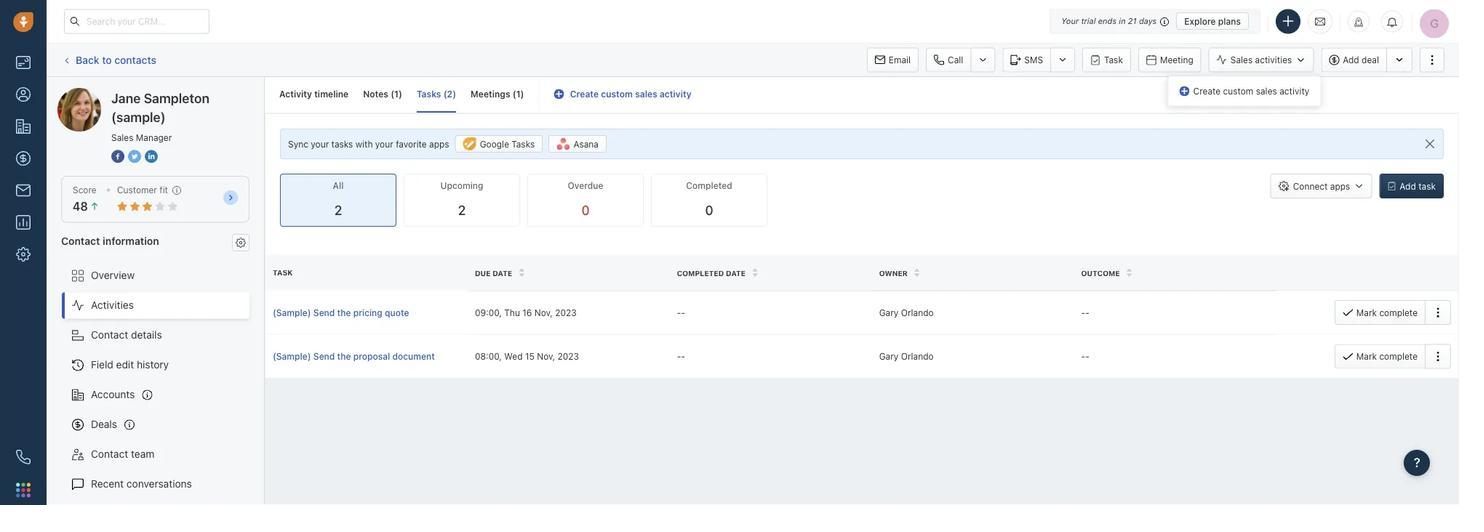 Task type: vqa. For each thing, say whether or not it's contained in the screenshot.
insights at the left bottom
no



Task type: describe. For each thing, give the bounding box(es) containing it.
meeting button
[[1138, 48, 1201, 72]]

) for meetings ( 1 )
[[521, 89, 524, 99]]

tasks inside button
[[512, 139, 535, 149]]

with
[[356, 139, 373, 149]]

2 for all
[[334, 203, 342, 218]]

connect apps
[[1293, 181, 1350, 191]]

nov, for 15
[[537, 352, 555, 362]]

add deal
[[1343, 55, 1379, 65]]

1 for meetings ( 1 )
[[516, 89, 521, 99]]

mark complete for 09:00, thu 16 nov, 2023
[[1356, 308, 1418, 318]]

due date
[[475, 269, 512, 277]]

back to contacts
[[76, 54, 156, 66]]

sms
[[1024, 55, 1043, 65]]

48
[[73, 200, 88, 214]]

google
[[480, 139, 509, 149]]

48 button
[[73, 200, 100, 214]]

(sample) for (sample) send the proposal document
[[273, 352, 311, 362]]

(sample) inside jane sampleton (sample)
[[111, 109, 166, 125]]

history
[[137, 359, 169, 371]]

task
[[1419, 181, 1436, 191]]

information
[[103, 235, 159, 247]]

sales activities button
[[1209, 48, 1321, 72]]

proposal
[[353, 352, 390, 362]]

sms button
[[1003, 48, 1050, 72]]

accounts
[[91, 389, 135, 401]]

asana
[[574, 139, 599, 149]]

asana button
[[549, 135, 607, 153]]

send for pricing
[[313, 308, 335, 318]]

explore plans link
[[1176, 12, 1249, 30]]

mng settings image
[[236, 238, 246, 248]]

1 horizontal spatial sales
[[1256, 86, 1277, 96]]

) for tasks ( 2 )
[[453, 89, 456, 99]]

sync
[[288, 139, 308, 149]]

nov, for 16
[[535, 308, 553, 318]]

0 horizontal spatial sales
[[635, 89, 657, 99]]

outcome
[[1081, 269, 1120, 277]]

(sample) send the pricing quote
[[273, 308, 409, 318]]

thu
[[504, 308, 520, 318]]

add for add deal
[[1343, 55, 1359, 65]]

0 for completed
[[705, 203, 713, 218]]

email image
[[1315, 16, 1325, 28]]

2023 for 09:00, thu 16 nov, 2023
[[555, 308, 577, 318]]

08:00, wed 15 nov, 2023
[[475, 352, 579, 362]]

contact team
[[91, 448, 154, 460]]

meetings ( 1 )
[[471, 89, 524, 99]]

activity
[[279, 89, 312, 99]]

google tasks button
[[455, 135, 543, 153]]

overview
[[91, 270, 135, 282]]

mark complete for 08:00, wed 15 nov, 2023
[[1356, 352, 1418, 362]]

recent
[[91, 478, 124, 490]]

15
[[525, 352, 535, 362]]

add task
[[1400, 181, 1436, 191]]

meetings
[[471, 89, 510, 99]]

sampleton inside jane sampleton (sample)
[[144, 90, 209, 106]]

1 horizontal spatial activity
[[1280, 86, 1310, 96]]

manager
[[136, 132, 172, 143]]

(sample) send the pricing quote link
[[273, 306, 460, 319]]

0 horizontal spatial tasks
[[417, 89, 441, 99]]

0 for overdue
[[581, 203, 590, 218]]

0 horizontal spatial custom
[[601, 89, 633, 99]]

days
[[1139, 16, 1157, 26]]

2 for upcoming
[[458, 203, 466, 218]]

complete for 09:00, thu 16 nov, 2023
[[1379, 308, 1418, 318]]

contact for contact team
[[91, 448, 128, 460]]

details
[[131, 329, 162, 341]]

overdue
[[568, 181, 603, 191]]

add deal button
[[1321, 48, 1386, 72]]

score
[[73, 185, 97, 195]]

tasks
[[331, 139, 353, 149]]

field
[[91, 359, 113, 371]]

notes ( 1 )
[[363, 89, 402, 99]]

1 horizontal spatial 2
[[447, 89, 453, 99]]

call button
[[926, 48, 971, 72]]

orlando for 08:00, wed 15 nov, 2023
[[901, 352, 934, 362]]

create custom sales activity link
[[554, 89, 691, 99]]

completed for completed date
[[677, 269, 724, 277]]

( for notes
[[391, 89, 394, 99]]

task button
[[1082, 48, 1131, 72]]

activities
[[1255, 55, 1292, 65]]

linkedin circled image
[[145, 148, 158, 164]]

completed for completed
[[686, 181, 732, 191]]

0 horizontal spatial create
[[570, 89, 599, 99]]

edit
[[116, 359, 134, 371]]

1 horizontal spatial create custom sales activity
[[1193, 86, 1310, 96]]

task inside "button"
[[1104, 55, 1123, 65]]

contact information
[[61, 235, 159, 247]]

(sample) for (sample) send the pricing quote
[[273, 308, 311, 318]]

sampleton down "contacts"
[[112, 88, 162, 100]]

your
[[1061, 16, 1079, 26]]

quote
[[385, 308, 409, 318]]

2023 for 08:00, wed 15 nov, 2023
[[558, 352, 579, 362]]

field edit history
[[91, 359, 169, 371]]

0 horizontal spatial activity
[[660, 89, 691, 99]]

in
[[1119, 16, 1126, 26]]

deals
[[91, 419, 117, 431]]

customer
[[117, 185, 157, 195]]

connect
[[1293, 181, 1328, 191]]

mark complete button for 08:00, wed 15 nov, 2023
[[1335, 344, 1425, 369]]

sales manager
[[111, 132, 172, 143]]

google tasks
[[480, 139, 535, 149]]



Task type: locate. For each thing, give the bounding box(es) containing it.
(sample) send the proposal document link
[[273, 350, 460, 363]]

1 vertical spatial tasks
[[512, 139, 535, 149]]

your right sync
[[311, 139, 329, 149]]

0 vertical spatial sales
[[1231, 55, 1253, 65]]

date
[[493, 269, 512, 277], [726, 269, 746, 277]]

facebook circled image
[[111, 148, 124, 164]]

2 gary from the top
[[879, 352, 899, 362]]

1 vertical spatial (sample)
[[111, 109, 166, 125]]

( left meetings
[[443, 89, 447, 99]]

2 (sample) from the top
[[273, 352, 311, 362]]

0 vertical spatial nov,
[[535, 308, 553, 318]]

1 vertical spatial task
[[273, 269, 293, 277]]

call
[[948, 55, 963, 65]]

complete
[[1379, 308, 1418, 318], [1379, 352, 1418, 362]]

0 horizontal spatial )
[[399, 89, 402, 99]]

the left the pricing
[[337, 308, 351, 318]]

activities
[[91, 299, 134, 311]]

0 vertical spatial send
[[313, 308, 335, 318]]

sales
[[1256, 86, 1277, 96], [635, 89, 657, 99]]

contact for contact details
[[91, 329, 128, 341]]

1 vertical spatial completed
[[677, 269, 724, 277]]

0 horizontal spatial 1
[[394, 89, 399, 99]]

2 0 from the left
[[705, 203, 713, 218]]

gary for 08:00, wed 15 nov, 2023
[[879, 352, 899, 362]]

phone image
[[16, 450, 31, 465]]

1 gary from the top
[[879, 308, 899, 318]]

mark complete
[[1356, 308, 1418, 318], [1356, 352, 1418, 362]]

1 send from the top
[[313, 308, 335, 318]]

0 vertical spatial apps
[[429, 139, 449, 149]]

jane down "contacts"
[[111, 90, 141, 106]]

contact down activities
[[91, 329, 128, 341]]

1 horizontal spatial )
[[453, 89, 456, 99]]

1 mark complete button from the top
[[1335, 301, 1425, 325]]

explore plans
[[1184, 16, 1241, 26]]

favorite
[[396, 139, 427, 149]]

21
[[1128, 16, 1137, 26]]

custom
[[1223, 86, 1254, 96], [601, 89, 633, 99]]

( for meetings
[[513, 89, 516, 99]]

0 vertical spatial orlando
[[901, 308, 934, 318]]

1 vertical spatial mark complete button
[[1335, 344, 1425, 369]]

1 right meetings
[[516, 89, 521, 99]]

your trial ends in 21 days
[[1061, 16, 1157, 26]]

0 horizontal spatial apps
[[429, 139, 449, 149]]

sales up facebook circled icon
[[111, 132, 133, 143]]

1 horizontal spatial add
[[1400, 181, 1416, 191]]

3 ) from the left
[[521, 89, 524, 99]]

sales activities
[[1231, 55, 1292, 65]]

send inside (sample) send the pricing quote link
[[313, 308, 335, 318]]

the inside the (sample) send the proposal document "link"
[[337, 352, 351, 362]]

2 mark complete button from the top
[[1335, 344, 1425, 369]]

meeting
[[1160, 55, 1193, 65]]

tasks right google
[[512, 139, 535, 149]]

ends
[[1098, 16, 1117, 26]]

2 down upcoming
[[458, 203, 466, 218]]

1 complete from the top
[[1379, 308, 1418, 318]]

task down your trial ends in 21 days at the top right of the page
[[1104, 55, 1123, 65]]

2 mark complete from the top
[[1356, 352, 1418, 362]]

(
[[391, 89, 394, 99], [443, 89, 447, 99], [513, 89, 516, 99]]

)
[[399, 89, 402, 99], [453, 89, 456, 99], [521, 89, 524, 99]]

2 vertical spatial contact
[[91, 448, 128, 460]]

0 vertical spatial tasks
[[417, 89, 441, 99]]

1 vertical spatial sales
[[111, 132, 133, 143]]

1 vertical spatial nov,
[[537, 352, 555, 362]]

1 vertical spatial 2023
[[558, 352, 579, 362]]

16
[[522, 308, 532, 318]]

custom down sales activities button
[[1223, 86, 1254, 96]]

create custom sales activity
[[1193, 86, 1310, 96], [570, 89, 691, 99]]

email button
[[867, 48, 919, 72]]

1 mark complete from the top
[[1356, 308, 1418, 318]]

1 horizontal spatial task
[[1104, 55, 1123, 65]]

1 horizontal spatial jane
[[111, 90, 141, 106]]

timeline
[[314, 89, 349, 99]]

mark for 09:00, thu 16 nov, 2023
[[1356, 308, 1377, 318]]

the for proposal
[[337, 352, 351, 362]]

sync your tasks with your favorite apps
[[288, 139, 449, 149]]

1 date from the left
[[493, 269, 512, 277]]

document
[[392, 352, 435, 362]]

) for notes ( 1 )
[[399, 89, 402, 99]]

) right notes
[[399, 89, 402, 99]]

tasks right notes ( 1 )
[[417, 89, 441, 99]]

0 up completed date
[[705, 203, 713, 218]]

0 vertical spatial mark
[[1356, 308, 1377, 318]]

Search your CRM... text field
[[64, 9, 209, 34]]

send
[[313, 308, 335, 318], [313, 352, 335, 362]]

1 vertical spatial mark
[[1356, 352, 1377, 362]]

0 horizontal spatial add
[[1343, 55, 1359, 65]]

gary for 09:00, thu 16 nov, 2023
[[879, 308, 899, 318]]

1 vertical spatial apps
[[1330, 181, 1350, 191]]

2 ( from the left
[[443, 89, 447, 99]]

1 gary orlando from the top
[[879, 308, 934, 318]]

1 horizontal spatial your
[[375, 139, 393, 149]]

1 horizontal spatial date
[[726, 269, 746, 277]]

send down (sample) send the pricing quote
[[313, 352, 335, 362]]

create down meeting
[[1193, 86, 1221, 96]]

2 orlando from the top
[[901, 352, 934, 362]]

wed
[[504, 352, 523, 362]]

sampleton
[[112, 88, 162, 100], [144, 90, 209, 106]]

task up (sample) send the pricing quote
[[273, 269, 293, 277]]

orlando for 09:00, thu 16 nov, 2023
[[901, 308, 934, 318]]

2 down all
[[334, 203, 342, 218]]

fit
[[160, 185, 168, 195]]

2 horizontal spatial 2
[[458, 203, 466, 218]]

twitter circled image
[[128, 148, 141, 164]]

conversations
[[127, 478, 192, 490]]

0 vertical spatial add
[[1343, 55, 1359, 65]]

1 horizontal spatial tasks
[[512, 139, 535, 149]]

2 1 from the left
[[516, 89, 521, 99]]

send inside the (sample) send the proposal document "link"
[[313, 352, 335, 362]]

0 vertical spatial contact
[[61, 235, 100, 247]]

add inside button
[[1343, 55, 1359, 65]]

(sample) up sales manager
[[111, 109, 166, 125]]

2 send from the top
[[313, 352, 335, 362]]

1 ( from the left
[[391, 89, 394, 99]]

contact down 48
[[61, 235, 100, 247]]

1 vertical spatial (sample)
[[273, 352, 311, 362]]

1 vertical spatial orlando
[[901, 352, 934, 362]]

contact for contact information
[[61, 235, 100, 247]]

09:00,
[[475, 308, 502, 318]]

the for pricing
[[337, 308, 351, 318]]

add inside button
[[1400, 181, 1416, 191]]

0
[[581, 203, 590, 218], [705, 203, 713, 218]]

(sample) up manager
[[165, 88, 206, 100]]

team
[[131, 448, 154, 460]]

completed date
[[677, 269, 746, 277]]

3 ( from the left
[[513, 89, 516, 99]]

1 horizontal spatial apps
[[1330, 181, 1350, 191]]

your right with
[[375, 139, 393, 149]]

2023 right 16
[[555, 308, 577, 318]]

0 horizontal spatial task
[[273, 269, 293, 277]]

1 vertical spatial mark complete
[[1356, 352, 1418, 362]]

0 vertical spatial 2023
[[555, 308, 577, 318]]

1 mark from the top
[[1356, 308, 1377, 318]]

back to contacts link
[[61, 49, 157, 71]]

send for proposal
[[313, 352, 335, 362]]

add left task
[[1400, 181, 1416, 191]]

2023 right 15
[[558, 352, 579, 362]]

1 (sample) from the top
[[273, 308, 311, 318]]

contact
[[61, 235, 100, 247], [91, 329, 128, 341], [91, 448, 128, 460]]

1 horizontal spatial sales
[[1231, 55, 1253, 65]]

gary orlando for 09:00, thu 16 nov, 2023
[[879, 308, 934, 318]]

date for due date
[[493, 269, 512, 277]]

tasks ( 2 )
[[417, 89, 456, 99]]

nov, right 15
[[537, 352, 555, 362]]

1 0 from the left
[[581, 203, 590, 218]]

1 horizontal spatial (
[[443, 89, 447, 99]]

2 left meetings
[[447, 89, 453, 99]]

1 horizontal spatial 0
[[705, 203, 713, 218]]

1 vertical spatial gary
[[879, 352, 899, 362]]

jane sampleton (sample) down "contacts"
[[87, 88, 206, 100]]

0 horizontal spatial create custom sales activity
[[570, 89, 691, 99]]

gary orlando for 08:00, wed 15 nov, 2023
[[879, 352, 934, 362]]

2 ) from the left
[[453, 89, 456, 99]]

1 1 from the left
[[394, 89, 399, 99]]

date for completed date
[[726, 269, 746, 277]]

2 horizontal spatial )
[[521, 89, 524, 99]]

jane sampleton (sample)
[[87, 88, 206, 100], [111, 90, 209, 125]]

mark complete button for 09:00, thu 16 nov, 2023
[[1335, 301, 1425, 325]]

0 horizontal spatial (
[[391, 89, 394, 99]]

2 horizontal spatial (
[[513, 89, 516, 99]]

activity timeline
[[279, 89, 349, 99]]

0 vertical spatial complete
[[1379, 308, 1418, 318]]

0 horizontal spatial date
[[493, 269, 512, 277]]

0 horizontal spatial jane
[[87, 88, 109, 100]]

0 horizontal spatial sales
[[111, 132, 133, 143]]

09:00, thu 16 nov, 2023
[[475, 308, 577, 318]]

1 for notes ( 1 )
[[394, 89, 399, 99]]

add
[[1343, 55, 1359, 65], [1400, 181, 1416, 191]]

create custom sales activity up asana at top left
[[570, 89, 691, 99]]

08:00,
[[475, 352, 502, 362]]

sales activities button
[[1209, 48, 1314, 72]]

phone element
[[9, 443, 38, 472]]

2 complete from the top
[[1379, 352, 1418, 362]]

2 your from the left
[[375, 139, 393, 149]]

send left the pricing
[[313, 308, 335, 318]]

explore
[[1184, 16, 1216, 26]]

custom up asana button at the left of page
[[601, 89, 633, 99]]

add left "deal" on the right top of the page
[[1343, 55, 1359, 65]]

2 date from the left
[[726, 269, 746, 277]]

) left meetings
[[453, 89, 456, 99]]

0 vertical spatial mark complete
[[1356, 308, 1418, 318]]

add for add task
[[1400, 181, 1416, 191]]

sales inside button
[[1231, 55, 1253, 65]]

( right notes
[[391, 89, 394, 99]]

0 vertical spatial gary
[[879, 308, 899, 318]]

( for tasks
[[443, 89, 447, 99]]

2 gary orlando from the top
[[879, 352, 934, 362]]

apps right favorite
[[429, 139, 449, 149]]

(sample) send the proposal document
[[273, 352, 435, 362]]

recent conversations
[[91, 478, 192, 490]]

2 mark from the top
[[1356, 352, 1377, 362]]

contact details
[[91, 329, 162, 341]]

nov, right 16
[[535, 308, 553, 318]]

customer fit
[[117, 185, 168, 195]]

call link
[[926, 48, 971, 72]]

to
[[102, 54, 112, 66]]

all
[[333, 181, 344, 191]]

complete for 08:00, wed 15 nov, 2023
[[1379, 352, 1418, 362]]

jane sampleton (sample) up manager
[[111, 90, 209, 125]]

contacts
[[114, 54, 156, 66]]

0 horizontal spatial 0
[[581, 203, 590, 218]]

create custom sales activity down sales activities button
[[1193, 86, 1310, 96]]

due
[[475, 269, 491, 277]]

tasks
[[417, 89, 441, 99], [512, 139, 535, 149]]

0 vertical spatial task
[[1104, 55, 1123, 65]]

jane down the to
[[87, 88, 109, 100]]

-
[[677, 308, 681, 318], [681, 308, 685, 318], [1081, 308, 1085, 318], [1085, 308, 1090, 318], [677, 352, 681, 362], [681, 352, 685, 362], [1081, 352, 1085, 362], [1085, 352, 1090, 362]]

1 ) from the left
[[399, 89, 402, 99]]

1 vertical spatial send
[[313, 352, 335, 362]]

1 vertical spatial the
[[337, 352, 351, 362]]

create
[[1193, 86, 1221, 96], [570, 89, 599, 99]]

your
[[311, 139, 329, 149], [375, 139, 393, 149]]

) right meetings
[[521, 89, 524, 99]]

trial
[[1081, 16, 1096, 26]]

1 horizontal spatial 1
[[516, 89, 521, 99]]

1 the from the top
[[337, 308, 351, 318]]

plans
[[1218, 16, 1241, 26]]

1 vertical spatial add
[[1400, 181, 1416, 191]]

pricing
[[353, 308, 382, 318]]

( right meetings
[[513, 89, 516, 99]]

1 right notes
[[394, 89, 399, 99]]

0 down overdue
[[581, 203, 590, 218]]

nov,
[[535, 308, 553, 318], [537, 352, 555, 362]]

0 vertical spatial the
[[337, 308, 351, 318]]

create up asana at top left
[[570, 89, 599, 99]]

owner
[[879, 269, 908, 277]]

upcoming
[[440, 181, 483, 191]]

email
[[889, 55, 911, 65]]

sales left activities
[[1231, 55, 1253, 65]]

sales for sales activities
[[1231, 55, 1253, 65]]

add task button
[[1379, 174, 1444, 199]]

1 vertical spatial gary orlando
[[879, 352, 934, 362]]

0 vertical spatial (sample)
[[165, 88, 206, 100]]

freshworks switcher image
[[16, 483, 31, 498]]

1 your from the left
[[311, 139, 329, 149]]

contact up recent
[[91, 448, 128, 460]]

1 horizontal spatial create
[[1193, 86, 1221, 96]]

0 vertical spatial completed
[[686, 181, 732, 191]]

2 the from the top
[[337, 352, 351, 362]]

gary
[[879, 308, 899, 318], [879, 352, 899, 362]]

1 vertical spatial complete
[[1379, 352, 1418, 362]]

0 horizontal spatial your
[[311, 139, 329, 149]]

1 vertical spatial contact
[[91, 329, 128, 341]]

gary orlando
[[879, 308, 934, 318], [879, 352, 934, 362]]

notes
[[363, 89, 388, 99]]

the inside (sample) send the pricing quote link
[[337, 308, 351, 318]]

apps right the connect
[[1330, 181, 1350, 191]]

0 horizontal spatial 2
[[334, 203, 342, 218]]

0 vertical spatial (sample)
[[273, 308, 311, 318]]

0 vertical spatial mark complete button
[[1335, 301, 1425, 325]]

1 horizontal spatial custom
[[1223, 86, 1254, 96]]

1 orlando from the top
[[901, 308, 934, 318]]

sampleton up manager
[[144, 90, 209, 106]]

sales
[[1231, 55, 1253, 65], [111, 132, 133, 143]]

sales for sales manager
[[111, 132, 133, 143]]

the left proposal
[[337, 352, 351, 362]]

(sample) inside "link"
[[273, 352, 311, 362]]

mark for 08:00, wed 15 nov, 2023
[[1356, 352, 1377, 362]]

0 vertical spatial gary orlando
[[879, 308, 934, 318]]



